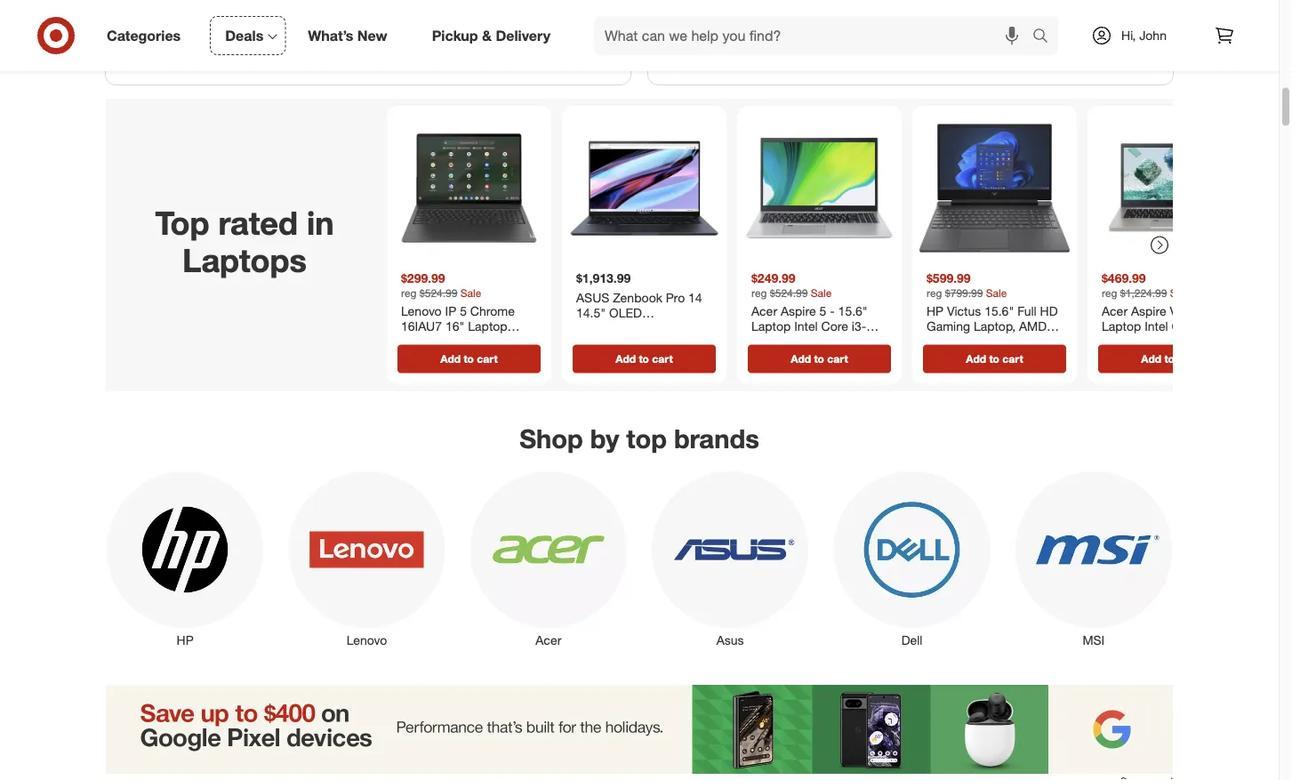 Task type: vqa. For each thing, say whether or not it's contained in the screenshot.
keep
no



Task type: locate. For each thing, give the bounding box(es) containing it.
3 cart from the left
[[828, 352, 848, 366]]

to for $249.99
[[814, 352, 825, 366]]

cart up top
[[652, 352, 673, 366]]

rated
[[218, 203, 298, 242]]

2 more. from the left
[[953, 50, 989, 67]]

by
[[591, 423, 619, 455]]

asus
[[717, 633, 744, 648]]

What can we help you find? suggestions appear below search field
[[594, 16, 1037, 55]]

add down $1,224.99 on the right
[[1142, 352, 1162, 366]]

$469.99 reg $1,224.99 sale
[[1102, 271, 1191, 300]]

1 add to cart button from the left
[[398, 345, 541, 373]]

1 more. from the left
[[437, 50, 473, 67]]

add to cart button up top
[[573, 345, 716, 373]]

5 add from the left
[[1142, 352, 1162, 366]]

new
[[358, 27, 388, 44]]

$524.99 inside $299.99 reg $524.99 sale
[[420, 286, 458, 300]]

5 add to cart from the left
[[1142, 352, 1199, 366]]

sale for $249.99
[[811, 286, 832, 300]]

sale right $249.99
[[811, 286, 832, 300]]

what's
[[308, 27, 354, 44]]

acer
[[536, 633, 562, 648]]

your
[[719, 50, 747, 67]]

cart for $599.99
[[1003, 352, 1024, 366]]

2 reg from the left
[[752, 286, 767, 300]]

to
[[464, 352, 474, 366], [639, 352, 649, 366], [814, 352, 825, 366], [990, 352, 1000, 366], [1165, 352, 1175, 366]]

add down $799.99
[[966, 352, 987, 366]]

reg
[[401, 286, 417, 300], [752, 286, 767, 300], [927, 286, 943, 300], [1102, 286, 1118, 300]]

acer link
[[458, 468, 640, 650]]

add to cart down $799.99
[[966, 352, 1024, 366]]

cart down $599.99 reg $799.99 sale
[[1003, 352, 1024, 366]]

reg inside $599.99 reg $799.99 sale
[[927, 286, 943, 300]]

to up top
[[639, 352, 649, 366]]

hp link
[[94, 468, 276, 650]]

sale right $1,224.99 on the right
[[1171, 286, 1191, 300]]

add to cart button down $1,224.99 on the right
[[1099, 345, 1242, 373]]

cart down "$249.99 reg $524.99 sale"
[[828, 352, 848, 366]]

4 reg from the left
[[1102, 286, 1118, 300]]

0 horizontal spatial more.
[[437, 50, 473, 67]]

1 cart from the left
[[477, 352, 498, 366]]

john
[[1140, 28, 1167, 43]]

cart
[[477, 352, 498, 366], [652, 352, 673, 366], [828, 352, 848, 366], [1003, 352, 1024, 366], [1178, 352, 1199, 366]]

4 add to cart button from the left
[[923, 345, 1067, 373]]

5 add to cart button from the left
[[1099, 345, 1242, 373]]

5 to from the left
[[1165, 352, 1175, 366]]

more. down pickup
[[437, 50, 473, 67]]

add up shop by top brands
[[616, 352, 636, 366]]

3 to from the left
[[814, 352, 825, 366]]

to down "$249.99 reg $524.99 sale"
[[814, 352, 825, 366]]

2 add from the left
[[616, 352, 636, 366]]

shop
[[520, 423, 583, 455]]

pickup
[[432, 27, 478, 44]]

add to cart for $469.99
[[1142, 352, 1199, 366]]

4 to from the left
[[990, 352, 1000, 366]]

reg inside $299.99 reg $524.99 sale
[[401, 286, 417, 300]]

creativity
[[663, 26, 740, 46]]

2 to from the left
[[639, 352, 649, 366]]

delivery
[[496, 27, 551, 44]]

2 $524.99 from the left
[[770, 286, 808, 300]]

$524.99
[[420, 286, 458, 300], [770, 286, 808, 300]]

add to cart down $1,224.99 on the right
[[1142, 352, 1199, 366]]

sale right $799.99
[[986, 286, 1007, 300]]

sale inside $299.99 reg $524.99 sale
[[461, 286, 482, 300]]

add to cart down "$249.99 reg $524.99 sale"
[[791, 352, 848, 366]]

more. right editing
[[953, 50, 989, 67]]

1 sale from the left
[[461, 286, 482, 300]]

photo,
[[751, 50, 791, 67]]

sale inside "$249.99 reg $524.99 sale"
[[811, 286, 832, 300]]

add to cart button down $299.99 reg $524.99 sale on the top left of page
[[398, 345, 541, 373]]

$524.99 inside "$249.99 reg $524.99 sale"
[[770, 286, 808, 300]]

add down $299.99 reg $524.99 sale on the top left of page
[[441, 352, 461, 366]]

sale for $469.99
[[1171, 286, 1191, 300]]

creativity support your photo, video, podcast editing & more.
[[663, 26, 989, 67]]

cart for $249.99
[[828, 352, 848, 366]]

need
[[388, 50, 420, 67]]

3 add from the left
[[791, 352, 811, 366]]

1 add to cart from the left
[[441, 352, 498, 366]]

dell
[[902, 633, 923, 648]]

1 horizontal spatial $524.99
[[770, 286, 808, 300]]

more.
[[437, 50, 473, 67], [953, 50, 989, 67]]

3 sale from the left
[[986, 286, 1007, 300]]

add down "$249.99 reg $524.99 sale"
[[791, 352, 811, 366]]

dell link
[[821, 468, 1003, 650]]

advertisement region
[[106, 685, 1173, 774]]

1 reg from the left
[[401, 286, 417, 300]]

5 cart from the left
[[1178, 352, 1199, 366]]

sale inside $599.99 reg $799.99 sale
[[986, 286, 1007, 300]]

add to cart for $599.99
[[966, 352, 1024, 366]]

cart down $469.99 reg $1,224.99 sale
[[1178, 352, 1199, 366]]

to down $299.99 reg $524.99 sale on the top left of page
[[464, 352, 474, 366]]

add to cart button down "$249.99 reg $524.99 sale"
[[748, 345, 891, 373]]

top rated in laptops
[[155, 203, 334, 279]]

4 sale from the left
[[1171, 286, 1191, 300]]

categories link
[[92, 16, 203, 55]]

msi link
[[1003, 468, 1185, 650]]

&
[[482, 27, 492, 44], [246, 50, 255, 67], [424, 50, 433, 67], [940, 50, 949, 67]]

sale right $299.99
[[461, 286, 482, 300]]

cart for $469.99
[[1178, 352, 1199, 366]]

to for $599.99
[[990, 352, 1000, 366]]

add to cart down $299.99 reg $524.99 sale on the top left of page
[[441, 352, 498, 366]]

editing
[[893, 50, 936, 67]]

hi,
[[1122, 28, 1136, 43]]

add to cart button
[[398, 345, 541, 373], [573, 345, 716, 373], [748, 345, 891, 373], [923, 345, 1067, 373], [1099, 345, 1242, 373]]

add to cart button for $299.99
[[398, 345, 541, 373]]

3 reg from the left
[[927, 286, 943, 300]]

4 cart from the left
[[1003, 352, 1024, 366]]

to down $599.99 reg $799.99 sale
[[990, 352, 1000, 366]]

& right editing
[[940, 50, 949, 67]]

reg for $249.99
[[752, 286, 767, 300]]

1 add from the left
[[441, 352, 461, 366]]

lenovo ip 5 chrome 16iau7 16" laptop core i3-1215u 8gb 128gb emmc chrome os - manufacturer refurbished image
[[394, 113, 544, 264]]

add for $249.99
[[791, 352, 811, 366]]

3 add to cart from the left
[[791, 352, 848, 366]]

add to cart button for $599.99
[[923, 345, 1067, 373]]

reg for $599.99
[[927, 286, 943, 300]]

add
[[441, 352, 461, 366], [616, 352, 636, 366], [791, 352, 811, 366], [966, 352, 987, 366], [1142, 352, 1162, 366]]

search
[[1025, 29, 1068, 46]]

2 sale from the left
[[811, 286, 832, 300]]

add to cart button down $799.99
[[923, 345, 1067, 373]]

processing
[[171, 50, 242, 67]]

more. inside gaming get the processing & graphics power you need & more.
[[437, 50, 473, 67]]

sale
[[461, 286, 482, 300], [811, 286, 832, 300], [986, 286, 1007, 300], [1171, 286, 1191, 300]]

reg inside "$249.99 reg $524.99 sale"
[[752, 286, 767, 300]]

4 add from the left
[[966, 352, 987, 366]]

$599.99 reg $799.99 sale
[[927, 271, 1007, 300]]

reg for $299.99
[[401, 286, 417, 300]]

$469.99
[[1102, 271, 1146, 286]]

add to cart
[[441, 352, 498, 366], [616, 352, 673, 366], [791, 352, 848, 366], [966, 352, 1024, 366], [1142, 352, 1199, 366]]

& right pickup
[[482, 27, 492, 44]]

add to cart up top
[[616, 352, 673, 366]]

cart down $299.99 reg $524.99 sale on the top left of page
[[477, 352, 498, 366]]

3 add to cart button from the left
[[748, 345, 891, 373]]

what's new
[[308, 27, 388, 44]]

asus link
[[640, 468, 821, 650]]

4 add to cart from the left
[[966, 352, 1024, 366]]

reg inside $469.99 reg $1,224.99 sale
[[1102, 286, 1118, 300]]

sale inside $469.99 reg $1,224.99 sale
[[1171, 286, 1191, 300]]

1 to from the left
[[464, 352, 474, 366]]

1 horizontal spatial more.
[[953, 50, 989, 67]]

1 $524.99 from the left
[[420, 286, 458, 300]]

0 horizontal spatial $524.99
[[420, 286, 458, 300]]

carousel region
[[106, 99, 1253, 409]]

$599.99
[[927, 271, 971, 286]]

to down $1,224.99 on the right
[[1165, 352, 1175, 366]]

hp
[[177, 633, 194, 648]]

$1,913.99 link
[[569, 113, 720, 341]]



Task type: describe. For each thing, give the bounding box(es) containing it.
acer aspire vero - 14" laptop intel core i7-1255u 1.70ghz 16gb ram 1tb ssd w11h - manufacturer refurbished image
[[1095, 113, 1246, 264]]

support
[[663, 50, 715, 67]]

2 add to cart from the left
[[616, 352, 673, 366]]

$524.99 for $249.99
[[770, 286, 808, 300]]

brands
[[674, 423, 760, 455]]

2 cart from the left
[[652, 352, 673, 366]]

the
[[147, 50, 167, 67]]

reg for $469.99
[[1102, 286, 1118, 300]]

deals
[[225, 27, 264, 44]]

$299.99
[[401, 271, 445, 286]]

hp victus 15.6" full hd gaming laptop, amd ryzen 5 7535hs, 8gb ram, 512gb ssd, nvidia geforce rtx 2050, windows 11 home image
[[920, 113, 1070, 264]]

acer aspire 5 - 15.6" laptop intel core i3-1115g4 3ghz 8gb ram 128gb ssd w11h s - manufacturer refurbished image
[[745, 113, 895, 264]]

add for $299.99
[[441, 352, 461, 366]]

to for $469.99
[[1165, 352, 1175, 366]]

video,
[[795, 50, 832, 67]]

gaming
[[120, 26, 183, 46]]

in
[[307, 203, 334, 242]]

graphics
[[259, 50, 313, 67]]

pickup & delivery link
[[417, 16, 573, 55]]

add to cart for $299.99
[[441, 352, 498, 366]]

power
[[317, 50, 357, 67]]

deals link
[[210, 16, 286, 55]]

to for $299.99
[[464, 352, 474, 366]]

add to cart button for $469.99
[[1099, 345, 1242, 373]]

sale for $599.99
[[986, 286, 1007, 300]]

sale for $299.99
[[461, 286, 482, 300]]

add to cart button for $249.99
[[748, 345, 891, 373]]

& right "need"
[[424, 50, 433, 67]]

$249.99 reg $524.99 sale
[[752, 271, 832, 300]]

you
[[361, 50, 384, 67]]

asus zenbook pro 14 14.5" oled touchscreen notebook 120hz intel core i9-13900h 16gb ram 1tb ssd nvidia geforce rtx 4060 tech black image
[[569, 113, 720, 264]]

top
[[627, 423, 667, 455]]

gaming get the processing & graphics power you need & more.
[[120, 26, 473, 67]]

laptops
[[182, 240, 307, 279]]

get
[[120, 50, 143, 67]]

hi, john
[[1122, 28, 1167, 43]]

& inside creativity support your photo, video, podcast editing & more.
[[940, 50, 949, 67]]

search button
[[1025, 16, 1068, 59]]

add to cart for $249.99
[[791, 352, 848, 366]]

what's new link
[[293, 16, 410, 55]]

& inside "link"
[[482, 27, 492, 44]]

shop by top brands
[[520, 423, 760, 455]]

$249.99
[[752, 271, 796, 286]]

msi
[[1083, 633, 1105, 648]]

2 add to cart button from the left
[[573, 345, 716, 373]]

$524.99 for $299.99
[[420, 286, 458, 300]]

& down deals
[[246, 50, 255, 67]]

categories
[[107, 27, 181, 44]]

lenovo link
[[276, 468, 458, 650]]

$299.99 reg $524.99 sale
[[401, 271, 482, 300]]

lenovo
[[347, 633, 387, 648]]

$1,913.99
[[576, 271, 631, 286]]

$1,224.99
[[1121, 286, 1168, 300]]

cart for $299.99
[[477, 352, 498, 366]]

top
[[155, 203, 209, 242]]

podcast
[[836, 50, 889, 67]]

$799.99
[[946, 286, 983, 300]]

add for $599.99
[[966, 352, 987, 366]]

pickup & delivery
[[432, 27, 551, 44]]

more. inside creativity support your photo, video, podcast editing & more.
[[953, 50, 989, 67]]

add for $469.99
[[1142, 352, 1162, 366]]



